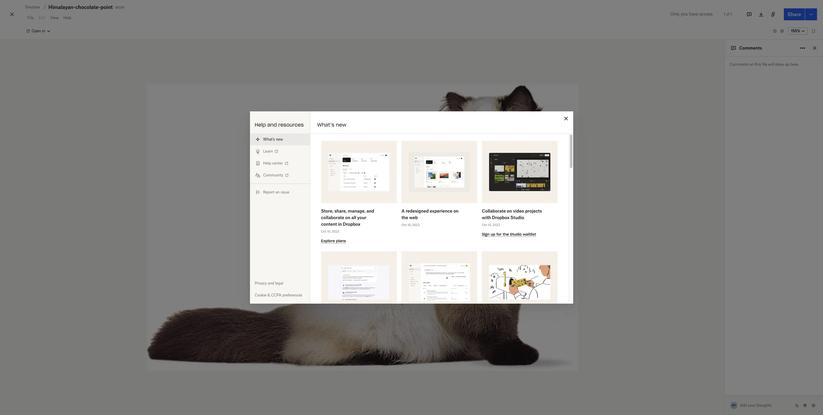 Task type: locate. For each thing, give the bounding box(es) containing it.
help and resources dialog
[[250, 112, 573, 416]]

2023 up for
[[493, 223, 500, 227]]

waitlist
[[523, 232, 536, 237]]

0 horizontal spatial oct
[[321, 230, 326, 234]]

oct down with on the bottom right of page
[[482, 223, 487, 227]]

2 horizontal spatial 2023
[[493, 223, 500, 227]]

1 vertical spatial what's
[[263, 137, 275, 142]]

/ himalayan-chocolate-point webp
[[44, 4, 124, 10]]

privacy and legal link
[[250, 278, 310, 290]]

10, inside store, share, manage, and collaborate on all your content in dropbox oct 10, 2023
[[327, 230, 331, 234]]

oct down content
[[321, 230, 326, 234]]

will
[[769, 62, 775, 67]]

what's inside button
[[263, 137, 275, 142]]

dropbox ai helps users search for files in their folders image
[[409, 264, 470, 302]]

collaborate on video projects with dropbox studio oct 10, 2023
[[482, 209, 542, 227]]

dash answer screen image
[[328, 266, 390, 300]]

1 vertical spatial new
[[276, 137, 283, 142]]

in
[[338, 222, 342, 227]]

0 vertical spatial up
[[786, 62, 790, 67]]

only
[[671, 11, 680, 16]]

and for resources
[[267, 122, 277, 128]]

redesigned
[[406, 209, 429, 214]]

1 vertical spatial comments
[[730, 62, 749, 67]]

0 vertical spatial comments
[[740, 45, 762, 51]]

1 horizontal spatial 10,
[[408, 223, 411, 227]]

for
[[497, 232, 502, 237]]

oct inside collaborate on video projects with dropbox studio oct 10, 2023
[[482, 223, 487, 227]]

1 horizontal spatial what's new
[[317, 122, 347, 128]]

studio left waitlist on the right of the page
[[510, 232, 522, 237]]

collaborate
[[482, 209, 506, 214]]

you
[[681, 11, 688, 16]]

studio inside collaborate on video projects with dropbox studio oct 10, 2023
[[511, 215, 524, 220]]

collaborate
[[321, 215, 344, 220]]

report an issue link
[[250, 187, 310, 199]]

help
[[255, 122, 266, 128], [263, 161, 271, 166]]

on right experience
[[454, 209, 459, 214]]

0 vertical spatial the
[[402, 215, 408, 220]]

1 vertical spatial dropbox
[[343, 222, 360, 227]]

comments
[[740, 45, 762, 51], [730, 62, 749, 67]]

2 horizontal spatial oct
[[482, 223, 487, 227]]

and up the what's new button
[[267, 122, 277, 128]]

content
[[321, 222, 337, 227]]

the right for
[[503, 232, 509, 237]]

2 1 from the left
[[731, 12, 732, 16]]

help up the what's new button
[[255, 122, 266, 128]]

store, share, manage, and collaborate on all your content in dropbox oct 10, 2023
[[321, 209, 374, 234]]

0 horizontal spatial 1
[[724, 12, 726, 16]]

dropbox down the all
[[343, 222, 360, 227]]

0 horizontal spatial what's new
[[263, 137, 283, 142]]

0 horizontal spatial dropbox
[[343, 222, 360, 227]]

2023 inside collaborate on video projects with dropbox studio oct 10, 2023
[[493, 223, 500, 227]]

and
[[267, 122, 277, 128], [367, 209, 374, 214], [268, 281, 274, 286]]

thoughts
[[757, 404, 772, 408]]

dropbox down collaborate
[[492, 215, 510, 220]]

share
[[788, 11, 802, 17]]

and right manage,
[[367, 209, 374, 214]]

0 vertical spatial studio
[[511, 215, 524, 220]]

1 vertical spatial your
[[748, 404, 756, 408]]

None field
[[0, 0, 45, 6]]

0 horizontal spatial 2023
[[332, 230, 339, 234]]

0 horizontal spatial your
[[357, 215, 366, 220]]

1 left of at the top of page
[[724, 12, 726, 16]]

sign
[[482, 232, 490, 237]]

1 vertical spatial what's new
[[263, 137, 283, 142]]

2 horizontal spatial 10,
[[488, 223, 492, 227]]

add your thoughts
[[740, 404, 772, 408]]

a
[[402, 209, 405, 214]]

2023 down in
[[332, 230, 339, 234]]

and left legal
[[268, 281, 274, 286]]

close right sidebar image
[[812, 45, 819, 52]]

10, down with on the bottom right of page
[[488, 223, 492, 227]]

this
[[755, 62, 761, 67]]

0 vertical spatial your
[[357, 215, 366, 220]]

issue
[[281, 190, 290, 195]]

1 horizontal spatial dropbox
[[492, 215, 510, 220]]

help center link
[[250, 158, 310, 170]]

file
[[762, 62, 768, 67]]

0 vertical spatial and
[[267, 122, 277, 128]]

the all files section of dropbox image
[[409, 152, 470, 193]]

center
[[272, 161, 283, 166]]

1 vertical spatial and
[[367, 209, 374, 214]]

0 vertical spatial what's new
[[317, 122, 347, 128]]

0 horizontal spatial new
[[276, 137, 283, 142]]

1 horizontal spatial new
[[336, 122, 347, 128]]

0 horizontal spatial the
[[402, 215, 408, 220]]

on
[[750, 62, 754, 67], [454, 209, 459, 214], [507, 209, 512, 214], [345, 215, 350, 220]]

dropbox
[[492, 215, 510, 220], [343, 222, 360, 227]]

preferences
[[282, 293, 302, 298]]

0 vertical spatial dropbox
[[492, 215, 510, 220]]

new
[[336, 122, 347, 128], [276, 137, 283, 142]]

your right the all
[[357, 215, 366, 220]]

1
[[724, 12, 726, 16], [731, 12, 732, 16]]

up left here.
[[786, 62, 790, 67]]

1 horizontal spatial oct
[[402, 223, 407, 227]]

2023 down web
[[412, 223, 420, 227]]

&
[[268, 293, 270, 298]]

help center
[[263, 161, 283, 166]]

a redesigned experience on the web oct 10, 2023
[[402, 209, 459, 227]]

1 vertical spatial up
[[491, 232, 495, 237]]

up
[[786, 62, 790, 67], [491, 232, 495, 237]]

1 vertical spatial help
[[263, 161, 271, 166]]

what's
[[317, 122, 334, 128], [263, 137, 275, 142]]

your
[[357, 215, 366, 220], [748, 404, 756, 408]]

what's new
[[317, 122, 347, 128], [263, 137, 283, 142]]

10, down content
[[327, 230, 331, 234]]

manage,
[[348, 209, 366, 214]]

1 right of at the top of page
[[731, 12, 732, 16]]

help for help center
[[263, 161, 271, 166]]

comments left this
[[730, 62, 749, 67]]

on left this
[[750, 62, 754, 67]]

add your thoughts image
[[741, 403, 789, 410]]

0 horizontal spatial up
[[491, 232, 495, 237]]

up left for
[[491, 232, 495, 237]]

1 horizontal spatial what's
[[317, 122, 334, 128]]

0 horizontal spatial what's
[[263, 137, 275, 142]]

0 vertical spatial new
[[336, 122, 347, 128]]

all
[[351, 215, 356, 220]]

studio down the video
[[511, 215, 524, 220]]

studio
[[511, 215, 524, 220], [510, 232, 522, 237]]

report
[[263, 190, 275, 195]]

10,
[[408, 223, 411, 227], [488, 223, 492, 227], [327, 230, 331, 234]]

your right add
[[748, 404, 756, 408]]

1 horizontal spatial your
[[748, 404, 756, 408]]

the
[[402, 215, 408, 220], [503, 232, 509, 237]]

2023
[[412, 223, 420, 227], [493, 223, 500, 227], [332, 230, 339, 234]]

video
[[513, 209, 524, 214]]

on left the video
[[507, 209, 512, 214]]

1 horizontal spatial 1
[[731, 12, 732, 16]]

comments up this
[[740, 45, 762, 51]]

2 vertical spatial and
[[268, 281, 274, 286]]

chocolate-
[[75, 4, 101, 10]]

1 horizontal spatial the
[[503, 232, 509, 237]]

oct
[[402, 223, 407, 227], [482, 223, 487, 227], [321, 230, 326, 234]]

0 horizontal spatial 10,
[[327, 230, 331, 234]]

1 horizontal spatial up
[[786, 62, 790, 67]]

oct inside store, share, manage, and collaborate on all your content in dropbox oct 10, 2023
[[321, 230, 326, 234]]

0 vertical spatial help
[[255, 122, 266, 128]]

10, down web
[[408, 223, 411, 227]]

access
[[700, 11, 713, 16]]

explore plans
[[321, 239, 346, 243]]

oct down a
[[402, 223, 407, 227]]

share,
[[334, 209, 347, 214]]

help left center
[[263, 161, 271, 166]]

on left the all
[[345, 215, 350, 220]]

the down a
[[402, 215, 408, 220]]

1 horizontal spatial 2023
[[412, 223, 420, 227]]

1 1 from the left
[[724, 12, 726, 16]]



Task type: vqa. For each thing, say whether or not it's contained in the screenshot.
up
yes



Task type: describe. For each thing, give the bounding box(es) containing it.
new inside button
[[276, 137, 283, 142]]

and for legal
[[268, 281, 274, 286]]

cookie & ccpa preferences button
[[250, 290, 310, 302]]

cookie
[[255, 293, 267, 298]]

what's new button
[[250, 134, 310, 146]]

close image
[[8, 10, 16, 19]]

with
[[482, 215, 491, 220]]

1 vertical spatial the
[[503, 232, 509, 237]]

on inside collaborate on video projects with dropbox studio oct 10, 2023
[[507, 209, 512, 214]]

learn
[[263, 149, 273, 154]]

with dropbox studio, users can collaborate on video projects image
[[489, 153, 551, 191]]

sign up for the studio waitlist link
[[482, 232, 536, 237]]

have
[[689, 11, 699, 16]]

/
[[44, 4, 46, 10]]

experience
[[430, 209, 453, 214]]

up inside help and resources dialog
[[491, 232, 495, 237]]

help for help and resources
[[255, 122, 266, 128]]

comments on this file will show up here.
[[730, 62, 799, 67]]

someone looking at a paper coupon image
[[489, 266, 551, 300]]

legal
[[275, 281, 283, 286]]

dropbox inside collaborate on video projects with dropbox studio oct 10, 2023
[[492, 215, 510, 220]]

oct inside a redesigned experience on the web oct 10, 2023
[[402, 223, 407, 227]]

report an issue
[[263, 190, 290, 195]]

web
[[409, 215, 418, 220]]

show
[[776, 62, 785, 67]]

1 of 1
[[724, 12, 732, 16]]

1 vertical spatial studio
[[510, 232, 522, 237]]

comments for comments on this file will show up here.
[[730, 62, 749, 67]]

2023 inside store, share, manage, and collaborate on all your content in dropbox oct 10, 2023
[[332, 230, 339, 234]]

Add your thoughts text field
[[741, 401, 794, 411]]

on inside a redesigned experience on the web oct 10, 2023
[[454, 209, 459, 214]]

2023 inside a redesigned experience on the web oct 10, 2023
[[412, 223, 420, 227]]

ccpa
[[271, 293, 281, 298]]

of
[[727, 12, 730, 16]]

explore plans link
[[321, 238, 346, 244]]

only you have access
[[671, 11, 713, 16]]

community
[[263, 173, 283, 178]]

plans
[[336, 239, 346, 243]]

cookie & ccpa preferences
[[255, 293, 302, 298]]

and inside store, share, manage, and collaborate on all your content in dropbox oct 10, 2023
[[367, 209, 374, 214]]

sign up for the studio waitlist
[[482, 232, 536, 237]]

privacy
[[255, 281, 267, 286]]

10, inside a redesigned experience on the web oct 10, 2023
[[408, 223, 411, 227]]

10, inside collaborate on video projects with dropbox studio oct 10, 2023
[[488, 223, 492, 227]]

the entry point screen of dropbox sign image
[[328, 153, 390, 191]]

here.
[[791, 62, 799, 67]]

comments for comments
[[740, 45, 762, 51]]

webp
[[115, 4, 124, 10]]

the inside a redesigned experience on the web oct 10, 2023
[[402, 215, 408, 220]]

explore
[[321, 239, 335, 243]]

resources
[[279, 122, 304, 128]]

dropbox inside store, share, manage, and collaborate on all your content in dropbox oct 10, 2023
[[343, 222, 360, 227]]

share button
[[784, 8, 805, 20]]

your inside store, share, manage, and collaborate on all your content in dropbox oct 10, 2023
[[357, 215, 366, 220]]

learn link
[[250, 146, 310, 158]]

himalayan-
[[48, 4, 75, 10]]

projects
[[525, 209, 542, 214]]

store,
[[321, 209, 333, 214]]

community link
[[250, 170, 310, 182]]

0 vertical spatial what's
[[317, 122, 334, 128]]

add
[[740, 404, 747, 408]]

privacy and legal
[[255, 281, 283, 286]]

help and resources
[[255, 122, 304, 128]]

on inside store, share, manage, and collaborate on all your content in dropbox oct 10, 2023
[[345, 215, 350, 220]]

point
[[101, 4, 113, 10]]

an
[[276, 190, 280, 195]]

what's new inside button
[[263, 137, 283, 142]]



